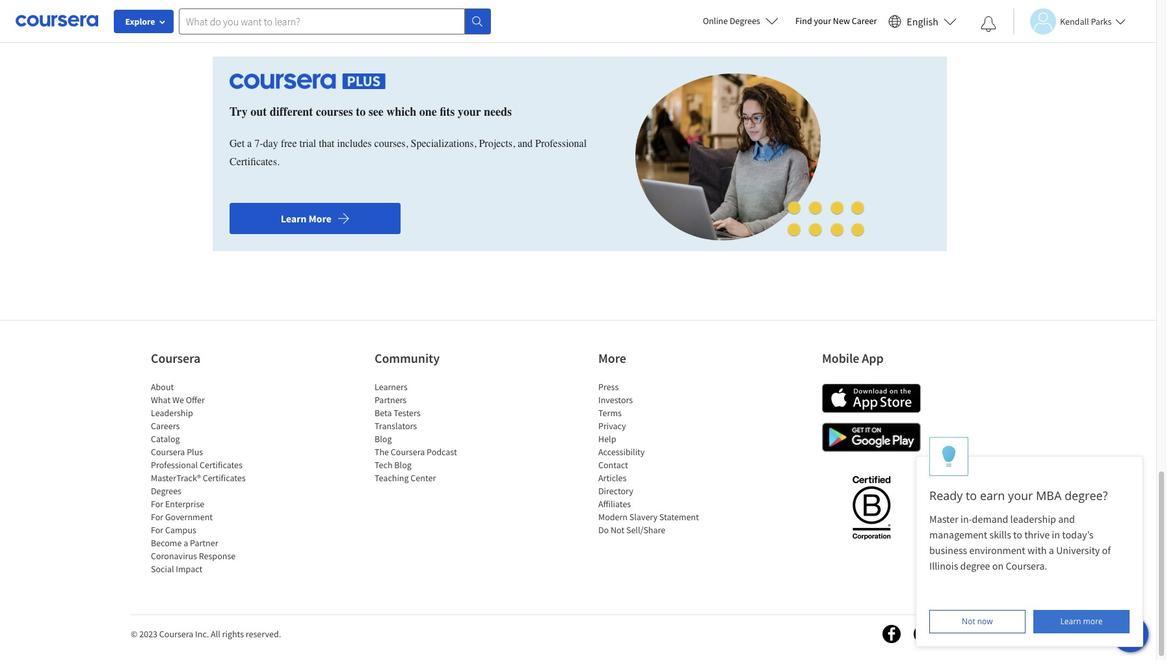Task type: vqa. For each thing, say whether or not it's contained in the screenshot.
rightmost students
no



Task type: locate. For each thing, give the bounding box(es) containing it.
degrees right online
[[730, 15, 761, 27]]

not down modern
[[611, 524, 625, 536]]

more
[[1084, 616, 1103, 627]]

0 horizontal spatial learn
[[281, 212, 307, 225]]

1 list from the left
[[151, 381, 262, 576]]

1 horizontal spatial and
[[1059, 513, 1076, 526]]

list for community
[[375, 381, 485, 485]]

coursera left inc.
[[159, 629, 193, 640]]

0 vertical spatial and
[[518, 138, 533, 149]]

0 vertical spatial to
[[356, 104, 366, 119]]

and up in at bottom
[[1059, 513, 1076, 526]]

careers
[[151, 420, 180, 432]]

today's
[[1063, 528, 1094, 541]]

ready
[[930, 488, 963, 504]]

1 vertical spatial more
[[599, 350, 627, 366]]

help link
[[599, 433, 617, 445]]

1 horizontal spatial degrees
[[730, 15, 761, 27]]

that
[[319, 138, 335, 149]]

2 horizontal spatial your
[[1009, 488, 1034, 504]]

careers link
[[151, 420, 180, 432]]

accessibility link
[[599, 446, 645, 458]]

articles link
[[599, 472, 627, 484]]

your right find
[[814, 15, 832, 27]]

modern slavery statement link
[[599, 511, 699, 523]]

coursera up tech blog link
[[391, 446, 425, 458]]

blog up the at the bottom
[[375, 433, 392, 445]]

1 horizontal spatial list
[[375, 381, 485, 485]]

0 vertical spatial your
[[814, 15, 832, 27]]

mba
[[1037, 488, 1062, 504]]

a left 7-
[[247, 138, 252, 149]]

your right fits
[[458, 104, 481, 119]]

1 vertical spatial degrees
[[151, 485, 182, 497]]

3 list from the left
[[599, 381, 709, 537]]

learn left accomplishments icon
[[281, 212, 307, 225]]

2 vertical spatial to
[[1014, 528, 1023, 541]]

1 horizontal spatial your
[[814, 15, 832, 27]]

learn more link
[[230, 203, 401, 234]]

blog link
[[375, 433, 392, 445]]

coursera image
[[16, 11, 98, 31]]

kendall parks
[[1061, 15, 1112, 27]]

coursera inside about what we offer leadership careers catalog coursera plus professional certificates mastertrack® certificates degrees for enterprise for government for campus become a partner coronavirus response social impact
[[151, 446, 185, 458]]

teaching center link
[[375, 472, 436, 484]]

2 vertical spatial for
[[151, 524, 163, 536]]

needs
[[484, 104, 512, 119]]

become a partner link
[[151, 537, 218, 549]]

partners
[[375, 394, 407, 406]]

for enterprise link
[[151, 498, 205, 510]]

not inside button
[[963, 616, 976, 627]]

0 vertical spatial professional
[[536, 138, 587, 149]]

0 horizontal spatial list
[[151, 381, 262, 576]]

master in-demand leadership and management skills to thrive in today's business environment with a university of illinois degree on coursera.
[[930, 513, 1114, 573]]

What do you want to learn? text field
[[179, 8, 465, 34]]

0 horizontal spatial and
[[518, 138, 533, 149]]

0 horizontal spatial professional
[[151, 459, 198, 471]]

blog up the teaching center link
[[395, 459, 412, 471]]

coursera twitter image
[[946, 625, 964, 644]]

catalog link
[[151, 433, 180, 445]]

1 horizontal spatial learn
[[1061, 616, 1082, 627]]

alice element
[[916, 437, 1144, 648]]

list containing press
[[599, 381, 709, 537]]

for down degrees link
[[151, 498, 163, 510]]

1 horizontal spatial to
[[966, 488, 978, 504]]

download on the app store image
[[823, 384, 922, 413]]

to right the skills
[[1014, 528, 1023, 541]]

coursera
[[151, 350, 201, 366], [151, 446, 185, 458], [391, 446, 425, 458], [159, 629, 193, 640]]

to
[[356, 104, 366, 119], [966, 488, 978, 504], [1014, 528, 1023, 541]]

certificates down professional certificates link
[[203, 472, 246, 484]]

testers
[[394, 407, 421, 419]]

see
[[369, 104, 384, 119]]

in
[[1053, 528, 1061, 541]]

0 vertical spatial degrees
[[730, 15, 761, 27]]

a inside master in-demand leadership and management skills to thrive in today's business environment with a university of illinois degree on coursera.
[[1050, 544, 1055, 557]]

© 2023 coursera inc. all rights reserved.
[[131, 629, 281, 640]]

contact link
[[599, 459, 628, 471]]

not
[[611, 524, 625, 536], [963, 616, 976, 627]]

1 vertical spatial not
[[963, 616, 976, 627]]

0 vertical spatial not
[[611, 524, 625, 536]]

1 vertical spatial blog
[[395, 459, 412, 471]]

©
[[131, 629, 138, 640]]

your inside the alice element
[[1009, 488, 1034, 504]]

degrees inside about what we offer leadership careers catalog coursera plus professional certificates mastertrack® certificates degrees for enterprise for government for campus become a partner coronavirus response social impact
[[151, 485, 182, 497]]

includes
[[337, 138, 372, 149]]

mobile app
[[823, 350, 884, 366]]

list containing learners
[[375, 381, 485, 485]]

more left accomplishments icon
[[309, 212, 332, 225]]

1 horizontal spatial blog
[[395, 459, 412, 471]]

directory link
[[599, 485, 634, 497]]

coronavirus
[[151, 551, 197, 562]]

1 vertical spatial and
[[1059, 513, 1076, 526]]

more up the press
[[599, 350, 627, 366]]

kendall parks button
[[1014, 8, 1127, 34]]

list for coursera
[[151, 381, 262, 576]]

your up leadership
[[1009, 488, 1034, 504]]

statement
[[660, 511, 699, 523]]

affiliates
[[599, 498, 631, 510]]

partners link
[[375, 394, 407, 406]]

your
[[814, 15, 832, 27], [458, 104, 481, 119], [1009, 488, 1034, 504]]

get a 7-day free trial that includes courses, specializations, projects, and professional certificates.
[[230, 138, 587, 168]]

parks
[[1092, 15, 1112, 27]]

professional right projects,
[[536, 138, 587, 149]]

coursera youtube image
[[977, 625, 995, 644]]

translators
[[375, 420, 417, 432]]

slavery
[[630, 511, 658, 523]]

we
[[172, 394, 184, 406]]

leadership
[[1011, 513, 1057, 526]]

projects,
[[479, 138, 515, 149]]

to left earn
[[966, 488, 978, 504]]

learn inside the alice element
[[1061, 616, 1082, 627]]

a down campus
[[184, 537, 188, 549]]

rights
[[222, 629, 244, 640]]

illinois
[[930, 560, 959, 573]]

0 vertical spatial blog
[[375, 433, 392, 445]]

for up for campus link
[[151, 511, 163, 523]]

None search field
[[179, 8, 491, 34]]

learn left more
[[1061, 616, 1082, 627]]

and right projects,
[[518, 138, 533, 149]]

career
[[852, 15, 877, 27]]

0 vertical spatial learn
[[281, 212, 307, 225]]

1 horizontal spatial a
[[247, 138, 252, 149]]

coursera down catalog link
[[151, 446, 185, 458]]

0 horizontal spatial not
[[611, 524, 625, 536]]

0 horizontal spatial more
[[309, 212, 332, 225]]

not left now
[[963, 616, 976, 627]]

0 horizontal spatial to
[[356, 104, 366, 119]]

2 horizontal spatial to
[[1014, 528, 1023, 541]]

what we offer link
[[151, 394, 205, 406]]

to left see
[[356, 104, 366, 119]]

certificates up mastertrack® certificates 'link' in the left bottom of the page
[[200, 459, 243, 471]]

podcast
[[427, 446, 457, 458]]

for up become
[[151, 524, 163, 536]]

0 horizontal spatial degrees
[[151, 485, 182, 497]]

0 vertical spatial for
[[151, 498, 163, 510]]

what
[[151, 394, 171, 406]]

logo of certified b corporation image
[[845, 469, 898, 547]]

professional inside get a 7-day free trial that includes courses, specializations, projects, and professional certificates.
[[536, 138, 587, 149]]

1 vertical spatial learn
[[1061, 616, 1082, 627]]

leadership link
[[151, 407, 193, 419]]

2 vertical spatial your
[[1009, 488, 1034, 504]]

professional up mastertrack®
[[151, 459, 198, 471]]

1 vertical spatial your
[[458, 104, 481, 119]]

1 horizontal spatial not
[[963, 616, 976, 627]]

0 horizontal spatial a
[[184, 537, 188, 549]]

0 vertical spatial more
[[309, 212, 332, 225]]

learn
[[281, 212, 307, 225], [1061, 616, 1082, 627]]

1 vertical spatial for
[[151, 511, 163, 523]]

online
[[703, 15, 728, 27]]

and inside master in-demand leadership and management skills to thrive in today's business environment with a university of illinois degree on coursera.
[[1059, 513, 1076, 526]]

mastertrack®
[[151, 472, 201, 484]]

accessibility
[[599, 446, 645, 458]]

1 vertical spatial professional
[[151, 459, 198, 471]]

1 horizontal spatial more
[[599, 350, 627, 366]]

free
[[281, 138, 297, 149]]

environment
[[970, 544, 1026, 557]]

mobile
[[823, 350, 860, 366]]

2 horizontal spatial list
[[599, 381, 709, 537]]

degrees down mastertrack®
[[151, 485, 182, 497]]

1 horizontal spatial professional
[[536, 138, 587, 149]]

woman looking at laptop image
[[636, 73, 822, 241]]

chat with us image
[[1121, 624, 1141, 645]]

1 for from the top
[[151, 498, 163, 510]]

coursera instagram image
[[1008, 625, 1026, 644]]

0 horizontal spatial your
[[458, 104, 481, 119]]

list containing about
[[151, 381, 262, 576]]

english button
[[884, 0, 963, 42]]

2 list from the left
[[375, 381, 485, 485]]

a right with
[[1050, 544, 1055, 557]]

2 horizontal spatial a
[[1050, 544, 1055, 557]]

social
[[151, 564, 174, 575]]

list
[[151, 381, 262, 576], [375, 381, 485, 485], [599, 381, 709, 537]]

privacy
[[599, 420, 626, 432]]

explore button
[[114, 10, 174, 33]]

courses,
[[375, 138, 408, 149]]

enterprise
[[165, 498, 205, 510]]



Task type: describe. For each thing, give the bounding box(es) containing it.
partner
[[190, 537, 218, 549]]

learn more link
[[1034, 610, 1130, 634]]

online degrees
[[703, 15, 761, 27]]

try
[[230, 104, 248, 119]]

community
[[375, 350, 440, 366]]

find
[[796, 15, 813, 27]]

one
[[420, 104, 437, 119]]

affiliates link
[[599, 498, 631, 510]]

offer
[[186, 394, 205, 406]]

help
[[599, 433, 617, 445]]

do not sell/share link
[[599, 524, 666, 536]]

coursera inside learners partners beta testers translators blog the coursera podcast tech blog teaching center
[[391, 446, 425, 458]]

get it on google play image
[[823, 423, 922, 452]]

1 vertical spatial to
[[966, 488, 978, 504]]

degree?
[[1065, 488, 1109, 504]]

mastertrack® certificates link
[[151, 472, 246, 484]]

coursera linkedin image
[[914, 625, 933, 644]]

learn more
[[1061, 616, 1103, 627]]

earn
[[981, 488, 1006, 504]]

campus
[[165, 524, 196, 536]]

about what we offer leadership careers catalog coursera plus professional certificates mastertrack® certificates degrees for enterprise for government for campus become a partner coronavirus response social impact
[[151, 381, 246, 575]]

about
[[151, 381, 174, 393]]

thrive
[[1025, 528, 1050, 541]]

and inside get a 7-day free trial that includes courses, specializations, projects, and professional certificates.
[[518, 138, 533, 149]]

for government link
[[151, 511, 213, 523]]

coursera plus link
[[151, 446, 203, 458]]

all
[[211, 629, 220, 640]]

learners partners beta testers translators blog the coursera podcast tech blog teaching center
[[375, 381, 457, 484]]

day
[[263, 138, 278, 149]]

coronavirus response link
[[151, 551, 236, 562]]

to inside master in-demand leadership and management skills to thrive in today's business environment with a university of illinois degree on coursera.
[[1014, 528, 1023, 541]]

find your new career link
[[789, 13, 884, 29]]

learners
[[375, 381, 408, 393]]

show notifications image
[[981, 16, 997, 32]]

learn for learn more
[[281, 212, 307, 225]]

management
[[930, 528, 988, 541]]

3 for from the top
[[151, 524, 163, 536]]

in-
[[961, 513, 973, 526]]

different
[[270, 104, 313, 119]]

accomplishments image
[[337, 212, 350, 225]]

tech
[[375, 459, 393, 471]]

a inside get a 7-day free trial that includes courses, specializations, projects, and professional certificates.
[[247, 138, 252, 149]]

terms link
[[599, 407, 622, 419]]

which
[[387, 104, 417, 119]]

degrees inside popup button
[[730, 15, 761, 27]]

out
[[251, 104, 267, 119]]

coursera up about link
[[151, 350, 201, 366]]

coursera facebook image
[[883, 625, 901, 644]]

the coursera podcast link
[[375, 446, 457, 458]]

privacy link
[[599, 420, 626, 432]]

not inside press investors terms privacy help accessibility contact articles directory affiliates modern slavery statement do not sell/share
[[611, 524, 625, 536]]

2023
[[139, 629, 158, 640]]

professional inside about what we offer leadership careers catalog coursera plus professional certificates mastertrack® certificates degrees for enterprise for government for campus become a partner coronavirus response social impact
[[151, 459, 198, 471]]

teaching
[[375, 472, 409, 484]]

coursera.
[[1006, 560, 1048, 573]]

specializations,
[[411, 138, 477, 149]]

leadership
[[151, 407, 193, 419]]

press
[[599, 381, 619, 393]]

beta testers link
[[375, 407, 421, 419]]

learn for learn more
[[1061, 616, 1082, 627]]

degrees link
[[151, 485, 182, 497]]

get
[[230, 138, 245, 149]]

learners link
[[375, 381, 408, 393]]

lightbulb tip image
[[943, 446, 956, 468]]

response
[[199, 551, 236, 562]]

trial
[[300, 138, 316, 149]]

press investors terms privacy help accessibility contact articles directory affiliates modern slavery statement do not sell/share
[[599, 381, 699, 536]]

center
[[411, 472, 436, 484]]

find your new career
[[796, 15, 877, 27]]

investors
[[599, 394, 633, 406]]

coursera plus logo image
[[230, 73, 386, 89]]

7-
[[255, 138, 263, 149]]

investors link
[[599, 394, 633, 406]]

become
[[151, 537, 182, 549]]

business
[[930, 544, 968, 557]]

explore
[[125, 16, 155, 27]]

about link
[[151, 381, 174, 393]]

0 horizontal spatial blog
[[375, 433, 392, 445]]

press link
[[599, 381, 619, 393]]

learn more
[[281, 212, 332, 225]]

translators link
[[375, 420, 417, 432]]

catalog
[[151, 433, 180, 445]]

social impact link
[[151, 564, 203, 575]]

certificates.
[[230, 156, 280, 168]]

university
[[1057, 544, 1101, 557]]

fits
[[440, 104, 455, 119]]

for campus link
[[151, 524, 196, 536]]

2 for from the top
[[151, 511, 163, 523]]

list for more
[[599, 381, 709, 537]]

a inside about what we offer leadership careers catalog coursera plus professional certificates mastertrack® certificates degrees for enterprise for government for campus become a partner coronavirus response social impact
[[184, 537, 188, 549]]

0 vertical spatial certificates
[[200, 459, 243, 471]]

1 vertical spatial certificates
[[203, 472, 246, 484]]

demand
[[973, 513, 1009, 526]]

kendall
[[1061, 15, 1090, 27]]

plus
[[187, 446, 203, 458]]

reserved.
[[246, 629, 281, 640]]



